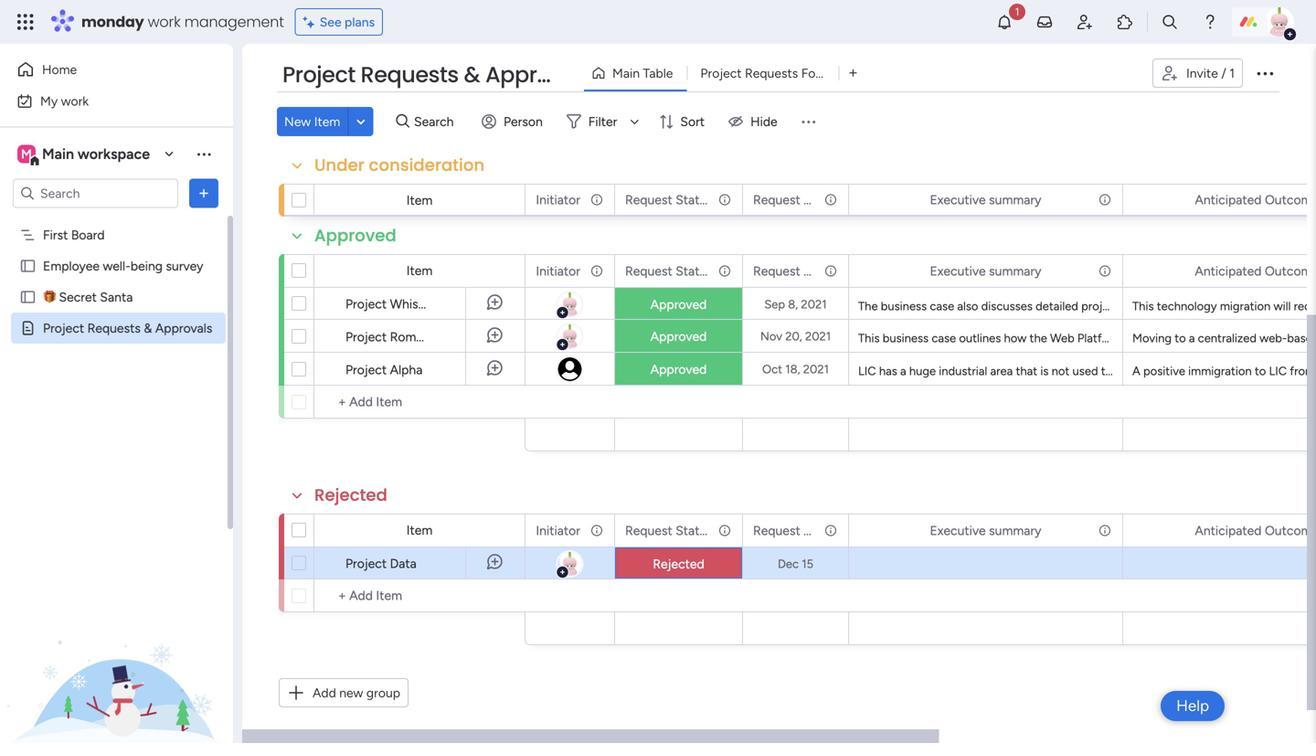 Task type: vqa. For each thing, say whether or not it's contained in the screenshot.
the middle the anticipated outcome field
yes



Task type: locate. For each thing, give the bounding box(es) containing it.
request date field up 8,
[[749, 261, 831, 281]]

main
[[613, 65, 640, 81], [42, 145, 74, 163]]

to down the web-
[[1255, 364, 1267, 379]]

1 vertical spatial business
[[883, 331, 929, 346]]

1 horizontal spatial the
[[1137, 364, 1157, 379]]

2 vertical spatial executive
[[930, 523, 986, 539]]

0 vertical spatial request status
[[625, 192, 713, 208]]

3 executive from the top
[[930, 523, 986, 539]]

0 vertical spatial executive
[[930, 192, 986, 208]]

invite / 1
[[1187, 65, 1235, 81]]

project requests & approvals down santa
[[43, 320, 212, 336]]

options image
[[589, 184, 602, 215], [823, 184, 836, 215], [823, 256, 836, 287], [717, 515, 730, 546], [823, 515, 836, 546], [1097, 515, 1110, 546]]

1 outcome from the top
[[1265, 192, 1317, 208]]

summary for approved
[[989, 263, 1042, 279]]

2 horizontal spatial requests
[[745, 65, 798, 81]]

1 vertical spatial this
[[859, 331, 880, 346]]

Approved field
[[310, 224, 401, 248]]

0 horizontal spatial approvals
[[155, 320, 212, 336]]

home button
[[11, 55, 197, 84]]

3 initiator from the top
[[536, 523, 581, 539]]

1 horizontal spatial &
[[464, 59, 480, 90]]

1 vertical spatial request status field
[[621, 261, 713, 281]]

0 vertical spatial will
[[1274, 299, 1291, 314]]

3 request status from the top
[[625, 523, 713, 539]]

column information image for approved request status 'field'
[[718, 264, 732, 278]]

options image
[[1254, 62, 1276, 84], [195, 184, 213, 203], [717, 184, 730, 215], [1097, 184, 1110, 215], [589, 256, 602, 287], [717, 256, 730, 287], [1097, 256, 1110, 287], [589, 515, 602, 546]]

this
[[1133, 299, 1154, 314], [859, 331, 880, 346]]

1 horizontal spatial approvals
[[485, 59, 594, 90]]

summary
[[989, 192, 1042, 208], [989, 263, 1042, 279], [989, 523, 1042, 539]]

the
[[1030, 331, 1048, 346], [1276, 364, 1294, 379]]

2 outcome from the top
[[1265, 263, 1317, 279]]

2 initiator field from the top
[[532, 261, 585, 281]]

request for 1st request date field from the top
[[753, 192, 801, 208]]

list box containing first board
[[0, 216, 233, 591]]

1 vertical spatial status
[[676, 263, 713, 279]]

2 lic from the left
[[1269, 364, 1287, 379]]

outcome for rejected
[[1265, 523, 1317, 539]]

project up the plan
[[1156, 331, 1194, 346]]

1 executive from the top
[[930, 192, 986, 208]]

1 vertical spatial initiator field
[[532, 261, 585, 281]]

project left data
[[346, 556, 387, 571]]

options image for approved "executive summary" field
[[1097, 256, 1110, 287]]

today.
[[1101, 364, 1134, 379]]

executive summary field for approved
[[926, 261, 1046, 281]]

executive
[[930, 192, 986, 208], [930, 263, 986, 279], [930, 523, 986, 539]]

0 vertical spatial outcome
[[1265, 192, 1317, 208]]

form
[[802, 65, 831, 81]]

item for rejected
[[407, 523, 433, 538]]

1 vertical spatial public board image
[[19, 288, 37, 306]]

2 vertical spatial initiator
[[536, 523, 581, 539]]

is right the plan
[[1185, 364, 1194, 379]]

1 vertical spatial 2021
[[805, 329, 831, 344]]

1 vertical spatial main
[[42, 145, 74, 163]]

1 vertical spatial initiator
[[536, 263, 581, 279]]

oct 18, 2021
[[763, 362, 829, 377]]

industrial
[[939, 364, 988, 379]]

2 vertical spatial 2021
[[803, 362, 829, 377]]

1 horizontal spatial requests
[[361, 59, 459, 90]]

Initiator field
[[532, 190, 585, 210], [532, 261, 585, 281], [532, 521, 585, 541]]

request date field for rejected
[[749, 521, 831, 541]]

3 anticipated outcome from the top
[[1195, 523, 1317, 539]]

2 date from the top
[[804, 263, 831, 279]]

options image for initiator field related to approved
[[589, 256, 602, 287]]

2 status from the top
[[676, 263, 713, 279]]

requests
[[361, 59, 459, 90], [745, 65, 798, 81], [87, 320, 141, 336]]

lottie animation element
[[0, 559, 233, 743]]

sep
[[765, 297, 785, 312]]

detailed
[[1036, 299, 1079, 314]]

1 request date field from the top
[[749, 190, 831, 210]]

1 vertical spatial request date field
[[749, 261, 831, 281]]

main inside workspace selection element
[[42, 145, 74, 163]]

date down menu icon
[[804, 192, 831, 208]]

2 request date field from the top
[[749, 261, 831, 281]]

1 vertical spatial approvals
[[155, 320, 212, 336]]

0 horizontal spatial the
[[1030, 331, 1048, 346]]

search everything image
[[1161, 13, 1179, 31]]

0 vertical spatial request date
[[753, 192, 831, 208]]

+ add item text field down data
[[324, 585, 517, 607]]

first board
[[43, 227, 105, 243]]

approvals
[[485, 59, 594, 90], [155, 320, 212, 336]]

1 vertical spatial + add item text field
[[324, 585, 517, 607]]

approvals down survey
[[155, 320, 212, 336]]

1 vertical spatial &
[[144, 320, 152, 336]]

0 horizontal spatial requests
[[87, 320, 141, 336]]

& down 'being'
[[144, 320, 152, 336]]

2 vertical spatial anticipated outcome field
[[1191, 521, 1317, 541]]

1 vertical spatial executive
[[930, 263, 986, 279]]

1 vertical spatial will
[[1197, 331, 1214, 346]]

a right has
[[901, 364, 907, 379]]

2021 right 20,
[[805, 329, 831, 344]]

date up sep 8, 2021
[[804, 263, 831, 279]]

0 horizontal spatial main
[[42, 145, 74, 163]]

request date field up dec on the bottom right of page
[[749, 521, 831, 541]]

requests left form
[[745, 65, 798, 81]]

requests down santa
[[87, 320, 141, 336]]

plans
[[345, 14, 375, 30]]

date up 15
[[804, 523, 831, 539]]

2 horizontal spatial to
[[1255, 364, 1267, 379]]

project
[[283, 59, 355, 90], [701, 65, 742, 81], [346, 296, 387, 312], [43, 320, 84, 336], [346, 329, 387, 345], [1156, 331, 1194, 346], [346, 362, 387, 378], [346, 556, 387, 571]]

project up new item
[[283, 59, 355, 90]]

0 vertical spatial main
[[613, 65, 640, 81]]

0 vertical spatial initiator field
[[532, 190, 585, 210]]

2 request status field from the top
[[621, 261, 713, 281]]

1 vertical spatial executive summary field
[[926, 261, 1046, 281]]

main for main table
[[613, 65, 640, 81]]

0 horizontal spatial project requests & approvals
[[43, 320, 212, 336]]

request date field for approved
[[749, 261, 831, 281]]

+ Add Item text field
[[324, 391, 517, 413], [324, 585, 517, 607]]

this technology migration will redu
[[1133, 299, 1317, 314]]

1 horizontal spatial a
[[1189, 331, 1195, 346]]

1 vertical spatial summary
[[989, 263, 1042, 279]]

0 vertical spatial anticipated
[[1195, 192, 1262, 208]]

work right my
[[61, 93, 89, 109]]

1 vertical spatial anticipated outcome field
[[1191, 261, 1317, 281]]

1 vertical spatial anticipated
[[1195, 263, 1262, 279]]

item up whiskey
[[407, 263, 433, 278]]

3 request date field from the top
[[749, 521, 831, 541]]

a
[[1189, 331, 1195, 346], [901, 364, 907, 379]]

1 anticipated from the top
[[1195, 192, 1262, 208]]

3 request status field from the top
[[621, 521, 713, 541]]

3 status from the top
[[676, 523, 713, 539]]

option
[[0, 219, 233, 222]]

0 vertical spatial request date field
[[749, 190, 831, 210]]

business for the
[[881, 299, 927, 314]]

case left outlines
[[932, 331, 956, 346]]

2 vertical spatial anticipated outcome
[[1195, 523, 1317, 539]]

requests inside list box
[[87, 320, 141, 336]]

menu image
[[800, 112, 818, 131]]

approved inside approved field
[[315, 224, 397, 247]]

date for approved
[[804, 263, 831, 279]]

dec
[[778, 557, 799, 571]]

business left also at top
[[881, 299, 927, 314]]

project requests & approvals up search field
[[283, 59, 594, 90]]

1 vertical spatial work
[[61, 93, 89, 109]]

2 vertical spatial summary
[[989, 523, 1042, 539]]

item right new
[[314, 114, 340, 129]]

2021 right "18,"
[[803, 362, 829, 377]]

the left the plan
[[1137, 364, 1157, 379]]

v2 search image
[[396, 111, 410, 132]]

a for huge
[[901, 364, 907, 379]]

invite
[[1187, 65, 1219, 81]]

column information image for rejected's initiator field
[[590, 523, 604, 538]]

request date up 8,
[[753, 263, 831, 279]]

this up has
[[859, 331, 880, 346]]

2 vertical spatial initiator field
[[532, 521, 585, 541]]

1 horizontal spatial project requests & approvals
[[283, 59, 594, 90]]

main left table
[[613, 65, 640, 81]]

performance
[[1157, 299, 1225, 314]]

2 executive summary field from the top
[[926, 261, 1046, 281]]

requests inside "field"
[[361, 59, 459, 90]]

0 vertical spatial executive summary field
[[926, 190, 1046, 210]]

Project Requests & Approvals field
[[278, 59, 594, 91]]

0 horizontal spatial rejected
[[315, 484, 388, 507]]

requests up v2 search image
[[361, 59, 459, 90]]

2021 for project romeo
[[805, 329, 831, 344]]

outcome
[[1265, 192, 1317, 208], [1265, 263, 1317, 279], [1265, 523, 1317, 539]]

project inside list box
[[43, 320, 84, 336]]

2/3
[[1241, 364, 1259, 379]]

inbox image
[[1036, 13, 1054, 31]]

1 horizontal spatial lic
[[1269, 364, 1287, 379]]

0 horizontal spatial lic
[[859, 364, 876, 379]]

a
[[1133, 364, 1141, 379]]

status
[[676, 192, 713, 208], [676, 263, 713, 279], [676, 523, 713, 539]]

anticipated for approved
[[1195, 263, 1262, 279]]

request date up dec on the bottom right of page
[[753, 523, 831, 539]]

will left redu
[[1274, 299, 1291, 314]]

1 horizontal spatial is
[[1185, 364, 1194, 379]]

0 vertical spatial date
[[804, 192, 831, 208]]

date
[[804, 192, 831, 208], [804, 263, 831, 279], [804, 523, 831, 539]]

see
[[320, 14, 342, 30]]

column information image
[[590, 192, 604, 207], [718, 192, 732, 207], [824, 192, 838, 207], [1098, 192, 1113, 207], [590, 264, 604, 278], [824, 264, 838, 278], [1098, 264, 1113, 278], [1098, 523, 1113, 538]]

3 summary from the top
[[989, 523, 1042, 539]]

main for main workspace
[[42, 145, 74, 163]]

discusses
[[982, 299, 1033, 314]]

project
[[1082, 299, 1120, 314]]

lic
[[859, 364, 876, 379], [1269, 364, 1287, 379]]

column information image
[[718, 264, 732, 278], [590, 523, 604, 538], [718, 523, 732, 538], [824, 523, 838, 538]]

options image for 1st "executive summary" field
[[1097, 184, 1110, 215]]

rejected inside field
[[315, 484, 388, 507]]

lic left 3
[[1269, 364, 1287, 379]]

1 anticipated outcome from the top
[[1195, 192, 1317, 208]]

requests for 'project requests form' button
[[745, 65, 798, 81]]

new
[[339, 685, 363, 701]]

request date field down menu icon
[[749, 190, 831, 210]]

2 executive summary from the top
[[930, 263, 1042, 279]]

0 vertical spatial anticipated outcome
[[1195, 192, 1317, 208]]

management
[[184, 11, 284, 32]]

item down consideration
[[407, 192, 433, 208]]

3 outcome from the top
[[1265, 523, 1317, 539]]

1 vertical spatial the
[[1276, 364, 1294, 379]]

approvals up person
[[485, 59, 594, 90]]

3 executive summary from the top
[[930, 523, 1042, 539]]

to
[[1175, 331, 1186, 346], [1197, 364, 1208, 379], [1255, 364, 1267, 379]]

3 request date from the top
[[753, 523, 831, 539]]

Executive summary field
[[926, 190, 1046, 210], [926, 261, 1046, 281], [926, 521, 1046, 541]]

3 anticipated outcome field from the top
[[1191, 521, 1317, 541]]

request status field for approved
[[621, 261, 713, 281]]

item up data
[[407, 523, 433, 538]]

2 vertical spatial request date field
[[749, 521, 831, 541]]

invite members image
[[1076, 13, 1094, 31]]

case left also at top
[[930, 299, 955, 314]]

1 vertical spatial outcome
[[1265, 263, 1317, 279]]

2 vertical spatial request status
[[625, 523, 713, 539]]

0 vertical spatial 2021
[[801, 297, 827, 312]]

project up the sort
[[701, 65, 742, 81]]

1 vertical spatial the
[[1137, 364, 1157, 379]]

address
[[1217, 331, 1259, 346]]

of
[[1262, 364, 1273, 379]]

anticipated outcome field for rejected
[[1191, 521, 1317, 541]]

1 vertical spatial anticipated outcome
[[1195, 263, 1317, 279]]

work right 'monday'
[[148, 11, 181, 32]]

1 horizontal spatial the
[[1276, 364, 1294, 379]]

Request Date field
[[749, 190, 831, 210], [749, 261, 831, 281], [749, 521, 831, 541]]

request date down menu icon
[[753, 192, 831, 208]]

is
[[1041, 364, 1049, 379], [1185, 364, 1194, 379]]

project down 🎁
[[43, 320, 84, 336]]

1 initiator from the top
[[536, 192, 581, 208]]

project requests & approvals
[[283, 59, 594, 90], [43, 320, 212, 336]]

0 vertical spatial request status field
[[621, 190, 713, 210]]

project inside button
[[701, 65, 742, 81]]

executive summary
[[930, 192, 1042, 208], [930, 263, 1042, 279], [930, 523, 1042, 539]]

item
[[314, 114, 340, 129], [407, 192, 433, 208], [407, 263, 433, 278], [407, 523, 433, 538]]

lic left has
[[859, 364, 876, 379]]

not
[[1052, 364, 1070, 379]]

2 anticipated from the top
[[1195, 263, 1262, 279]]

business
[[881, 299, 927, 314], [883, 331, 929, 346]]

2021
[[801, 297, 827, 312], [805, 329, 831, 344], [803, 362, 829, 377]]

0 vertical spatial + add item text field
[[324, 391, 517, 413]]

column information image for request date field associated with rejected
[[824, 523, 838, 538]]

business up huge on the right of page
[[883, 331, 929, 346]]

1 vertical spatial case
[[932, 331, 956, 346]]

2 request status from the top
[[625, 263, 713, 279]]

2 vertical spatial request date
[[753, 523, 831, 539]]

1 public board image from the top
[[19, 257, 37, 275]]

the
[[859, 299, 878, 314], [1137, 364, 1157, 379]]

main inside button
[[613, 65, 640, 81]]

under consideration
[[315, 154, 485, 177]]

this up the (wp) at the top
[[1133, 299, 1154, 314]]

work inside button
[[61, 93, 89, 109]]

public board image
[[19, 257, 37, 275], [19, 288, 37, 306]]

is left not
[[1041, 364, 1049, 379]]

whiskey
[[390, 296, 438, 312]]

status for rejected
[[676, 523, 713, 539]]

approvals inside project requests & approvals "field"
[[485, 59, 594, 90]]

santa
[[100, 289, 133, 305]]

1 horizontal spatial work
[[148, 11, 181, 32]]

1 vertical spatial project requests & approvals
[[43, 320, 212, 336]]

0 horizontal spatial to
[[1175, 331, 1186, 346]]

3 date from the top
[[804, 523, 831, 539]]

0 vertical spatial initiator
[[536, 192, 581, 208]]

1 vertical spatial a
[[901, 364, 907, 379]]

ruby anderson image
[[1265, 7, 1295, 37]]

public board image left 🎁
[[19, 288, 37, 306]]

executive summary field for rejected
[[926, 521, 1046, 541]]

1 vertical spatial executive summary
[[930, 263, 1042, 279]]

0 vertical spatial rejected
[[315, 484, 388, 507]]

Anticipated Outcome field
[[1191, 190, 1317, 210], [1191, 261, 1317, 281], [1191, 521, 1317, 541]]

also
[[958, 299, 979, 314]]

1 vertical spatial rejected
[[653, 556, 705, 572]]

initiator for rejected
[[536, 523, 581, 539]]

workspace selection element
[[17, 143, 153, 167]]

0 horizontal spatial is
[[1041, 364, 1049, 379]]

work for monday
[[148, 11, 181, 32]]

2 public board image from the top
[[19, 288, 37, 306]]

select product image
[[16, 13, 35, 31]]

list box
[[0, 216, 233, 591]]

lottie animation image
[[0, 559, 233, 743]]

3 anticipated from the top
[[1195, 523, 1262, 539]]

public board image for 🎁 secret santa
[[19, 288, 37, 306]]

2 request date from the top
[[753, 263, 831, 279]]

0 horizontal spatial this
[[859, 331, 880, 346]]

my work
[[40, 93, 89, 109]]

1 date from the top
[[804, 192, 831, 208]]

1 horizontal spatial main
[[613, 65, 640, 81]]

1 executive summary from the top
[[930, 192, 1042, 208]]

1 + add item text field from the top
[[324, 391, 517, 413]]

0 vertical spatial case
[[930, 299, 955, 314]]

project romeo
[[346, 329, 431, 345]]

2 vertical spatial request status field
[[621, 521, 713, 541]]

work
[[148, 11, 181, 32], [61, 93, 89, 109]]

2 anticipated outcome field from the top
[[1191, 261, 1317, 281]]

3 executive summary field from the top
[[926, 521, 1046, 541]]

arrow down image
[[624, 111, 646, 133]]

2021 right 8,
[[801, 297, 827, 312]]

0 vertical spatial &
[[464, 59, 480, 90]]

initiator field for rejected
[[532, 521, 585, 541]]

0 vertical spatial business
[[881, 299, 927, 314]]

1 anticipated outcome field from the top
[[1191, 190, 1317, 210]]

2 anticipated outcome from the top
[[1195, 263, 1317, 279]]

2 vertical spatial executive summary field
[[926, 521, 1046, 541]]

the left 3
[[1276, 364, 1294, 379]]

requests inside button
[[745, 65, 798, 81]]

0 horizontal spatial a
[[901, 364, 907, 379]]

the right sep 8, 2021
[[859, 299, 878, 314]]

add new group
[[313, 685, 401, 701]]

0 vertical spatial project requests & approvals
[[283, 59, 594, 90]]

initiator
[[536, 192, 581, 208], [536, 263, 581, 279], [536, 523, 581, 539]]

& up search field
[[464, 59, 480, 90]]

2 vertical spatial outcome
[[1265, 523, 1317, 539]]

item inside button
[[314, 114, 340, 129]]

1 request status from the top
[[625, 192, 713, 208]]

2 summary from the top
[[989, 263, 1042, 279]]

0 vertical spatial status
[[676, 192, 713, 208]]

my work button
[[11, 86, 197, 116]]

main right workspace icon
[[42, 145, 74, 163]]

a down performance
[[1189, 331, 1195, 346]]

Request Status field
[[621, 190, 713, 210], [621, 261, 713, 281], [621, 521, 713, 541]]

the right how
[[1030, 331, 1048, 346]]

positive
[[1144, 364, 1186, 379]]

public board image left employee
[[19, 257, 37, 275]]

to left bring
[[1197, 364, 1208, 379]]

request status field for rejected
[[621, 521, 713, 541]]

request status
[[625, 192, 713, 208], [625, 263, 713, 279], [625, 523, 713, 539]]

3 initiator field from the top
[[532, 521, 585, 541]]

+ add item text field down alpha
[[324, 391, 517, 413]]

workspace options image
[[195, 145, 213, 163]]

notifications image
[[996, 13, 1014, 31]]

1 horizontal spatial this
[[1133, 299, 1154, 314]]

options image for rejected's initiator field
[[589, 515, 602, 546]]

2 vertical spatial anticipated
[[1195, 523, 1262, 539]]

0 vertical spatial work
[[148, 11, 181, 32]]

1 vertical spatial request status
[[625, 263, 713, 279]]

monday
[[81, 11, 144, 32]]

2 initiator from the top
[[536, 263, 581, 279]]

technology
[[1157, 299, 1217, 314]]

0 vertical spatial the
[[859, 299, 878, 314]]

project data
[[346, 556, 417, 571]]

2 vertical spatial status
[[676, 523, 713, 539]]

su
[[1306, 364, 1317, 379]]

anticipated for rejected
[[1195, 523, 1262, 539]]

will left address
[[1197, 331, 1214, 346]]

hide
[[751, 114, 778, 129]]

to right moving
[[1175, 331, 1186, 346]]

2 executive from the top
[[930, 263, 986, 279]]



Task type: describe. For each thing, give the bounding box(es) containing it.
employee well-being survey
[[43, 258, 203, 274]]

dec 15
[[778, 557, 814, 571]]

project up project alpha
[[346, 329, 387, 345]]

1 initiator field from the top
[[532, 190, 585, 210]]

group
[[367, 685, 401, 701]]

business for this
[[883, 331, 929, 346]]

0 vertical spatial the
[[1030, 331, 1048, 346]]

huge
[[910, 364, 936, 379]]

executive for rejected
[[930, 523, 986, 539]]

1 lic from the left
[[859, 364, 876, 379]]

goals,
[[1123, 299, 1154, 314]]

that
[[1016, 364, 1038, 379]]

main table button
[[584, 59, 687, 88]]

alpha
[[390, 362, 423, 378]]

used
[[1073, 364, 1099, 379]]

2021 for project alpha
[[803, 362, 829, 377]]

executive for approved
[[930, 263, 986, 279]]

data
[[390, 556, 417, 571]]

filter
[[589, 114, 617, 129]]

8,
[[788, 297, 798, 312]]

case for outlines
[[932, 331, 956, 346]]

current
[[1262, 331, 1300, 346]]

sort
[[681, 114, 705, 129]]

anticipated outcome for approved
[[1195, 263, 1317, 279]]

Search in workspace field
[[38, 183, 153, 204]]

status for approved
[[676, 263, 713, 279]]

how
[[1004, 331, 1027, 346]]

date for rejected
[[804, 523, 831, 539]]

request status for rejected
[[625, 523, 713, 539]]

project alpha
[[346, 362, 423, 378]]

initiator for approved
[[536, 263, 581, 279]]

column information image for request status 'field' associated with rejected
[[718, 523, 732, 538]]

options image for 1st request status 'field' from the top
[[717, 184, 730, 215]]

project down project romeo
[[346, 362, 387, 378]]

project requests form button
[[687, 59, 839, 88]]

request date for rejected
[[753, 523, 831, 539]]

immigration
[[1189, 364, 1252, 379]]

approvals inside list box
[[155, 320, 212, 336]]

home
[[42, 62, 77, 77]]

20,
[[786, 329, 802, 344]]

help image
[[1201, 13, 1220, 31]]

options image for approved request status 'field'
[[717, 256, 730, 287]]

a positive immigration to lic from 
[[1133, 364, 1317, 379]]

consideration
[[369, 154, 485, 177]]

survey
[[166, 258, 203, 274]]

executive summary for approved
[[930, 263, 1042, 279]]

request for approved's request date field
[[753, 263, 801, 279]]

Under consideration field
[[310, 154, 489, 177]]

1
[[1230, 65, 1235, 81]]

add new group button
[[279, 678, 409, 708]]

plan
[[1160, 364, 1182, 379]]

moving
[[1133, 331, 1172, 346]]

add view image
[[850, 67, 857, 80]]

hide button
[[721, 107, 789, 136]]

employee
[[43, 258, 100, 274]]

table
[[643, 65, 673, 81]]

🎁
[[43, 289, 56, 305]]

sep 8, 2021
[[765, 297, 827, 312]]

0 horizontal spatial the
[[859, 299, 878, 314]]

a for centralized
[[1189, 331, 1195, 346]]

board
[[71, 227, 105, 243]]

apps image
[[1116, 13, 1135, 31]]

1 summary from the top
[[989, 192, 1042, 208]]

first
[[43, 227, 68, 243]]

oct
[[763, 362, 783, 377]]

person button
[[475, 107, 554, 136]]

1 horizontal spatial to
[[1197, 364, 1208, 379]]

romeo
[[390, 329, 431, 345]]

see plans
[[320, 14, 375, 30]]

🎁 secret santa
[[43, 289, 133, 305]]

invite / 1 button
[[1153, 59, 1243, 88]]

this for whiskey
[[1133, 299, 1154, 314]]

project up project romeo
[[346, 296, 387, 312]]

under
[[315, 154, 365, 177]]

0 horizontal spatial will
[[1197, 331, 1214, 346]]

main workspace
[[42, 145, 150, 163]]

monday work management
[[81, 11, 284, 32]]

2 is from the left
[[1185, 364, 1194, 379]]

item for approved
[[407, 263, 433, 278]]

bring
[[1211, 364, 1238, 379]]

executive summary for rejected
[[930, 523, 1042, 539]]

request date for approved
[[753, 263, 831, 279]]

nov
[[761, 329, 783, 344]]

1 status from the top
[[676, 192, 713, 208]]

initiator field for approved
[[532, 261, 585, 281]]

1 request status field from the top
[[621, 190, 713, 210]]

15
[[802, 557, 814, 571]]

2 + add item text field from the top
[[324, 585, 517, 607]]

request for 1st request status 'field' from the top
[[625, 192, 673, 208]]

0 horizontal spatial &
[[144, 320, 152, 336]]

project requests form
[[701, 65, 831, 81]]

requests for project requests & approvals "field" on the top of page
[[361, 59, 459, 90]]

project requests & approvals inside list box
[[43, 320, 212, 336]]

new item
[[284, 114, 340, 129]]

redu
[[1294, 299, 1317, 314]]

anticipated outcome for rejected
[[1195, 523, 1317, 539]]

sort button
[[651, 107, 716, 136]]

request status for approved
[[625, 263, 713, 279]]

1 request date from the top
[[753, 192, 831, 208]]

this for romeo
[[859, 331, 880, 346]]

summary for rejected
[[989, 523, 1042, 539]]

moving to a centralized web-based
[[1133, 331, 1317, 346]]

help button
[[1161, 691, 1225, 721]]

platform
[[1078, 331, 1123, 346]]

main table
[[613, 65, 673, 81]]

outcome for approved
[[1265, 263, 1317, 279]]

has
[[879, 364, 898, 379]]

request for request status 'field' associated with rejected
[[625, 523, 673, 539]]

m
[[21, 146, 32, 162]]

project requests & approvals inside "field"
[[283, 59, 594, 90]]

request for request date field associated with rejected
[[753, 523, 801, 539]]

project whiskey
[[346, 296, 438, 312]]

workspace
[[78, 145, 150, 163]]

1 horizontal spatial rejected
[[653, 556, 705, 572]]

angle down image
[[357, 115, 365, 128]]

web
[[1051, 331, 1075, 346]]

outlines
[[959, 331, 1001, 346]]

this business case outlines how the web platform (wp) project will address current bu
[[859, 331, 1317, 346]]

see plans button
[[295, 8, 383, 36]]

Rejected field
[[310, 484, 392, 507]]

nov 20, 2021
[[761, 329, 831, 344]]

case for also
[[930, 299, 955, 314]]

the business case also discusses detailed project goals, performance measures, assum
[[859, 299, 1317, 314]]

& inside "field"
[[464, 59, 480, 90]]

/
[[1222, 65, 1227, 81]]

being
[[131, 258, 163, 274]]

bu
[[1303, 331, 1317, 346]]

3
[[1296, 364, 1303, 379]]

1 executive summary field from the top
[[926, 190, 1046, 210]]

work for my
[[61, 93, 89, 109]]

project inside "field"
[[283, 59, 355, 90]]

1 is from the left
[[1041, 364, 1049, 379]]

based
[[1288, 331, 1317, 346]]

assum
[[1285, 299, 1317, 314]]

18,
[[786, 362, 800, 377]]

my
[[40, 93, 58, 109]]

Search field
[[410, 109, 464, 134]]

centralized
[[1198, 331, 1257, 346]]

filter button
[[559, 107, 646, 136]]

from
[[1290, 364, 1316, 379]]

1 image
[[1009, 1, 1026, 21]]

add
[[313, 685, 336, 701]]

item for under consideration
[[407, 192, 433, 208]]

anticipated outcome field for approved
[[1191, 261, 1317, 281]]

public board image for employee well-being survey
[[19, 257, 37, 275]]

workspace image
[[17, 144, 36, 164]]

help
[[1177, 697, 1210, 715]]

new
[[284, 114, 311, 129]]

request for approved request status 'field'
[[625, 263, 673, 279]]

web-
[[1260, 331, 1288, 346]]



